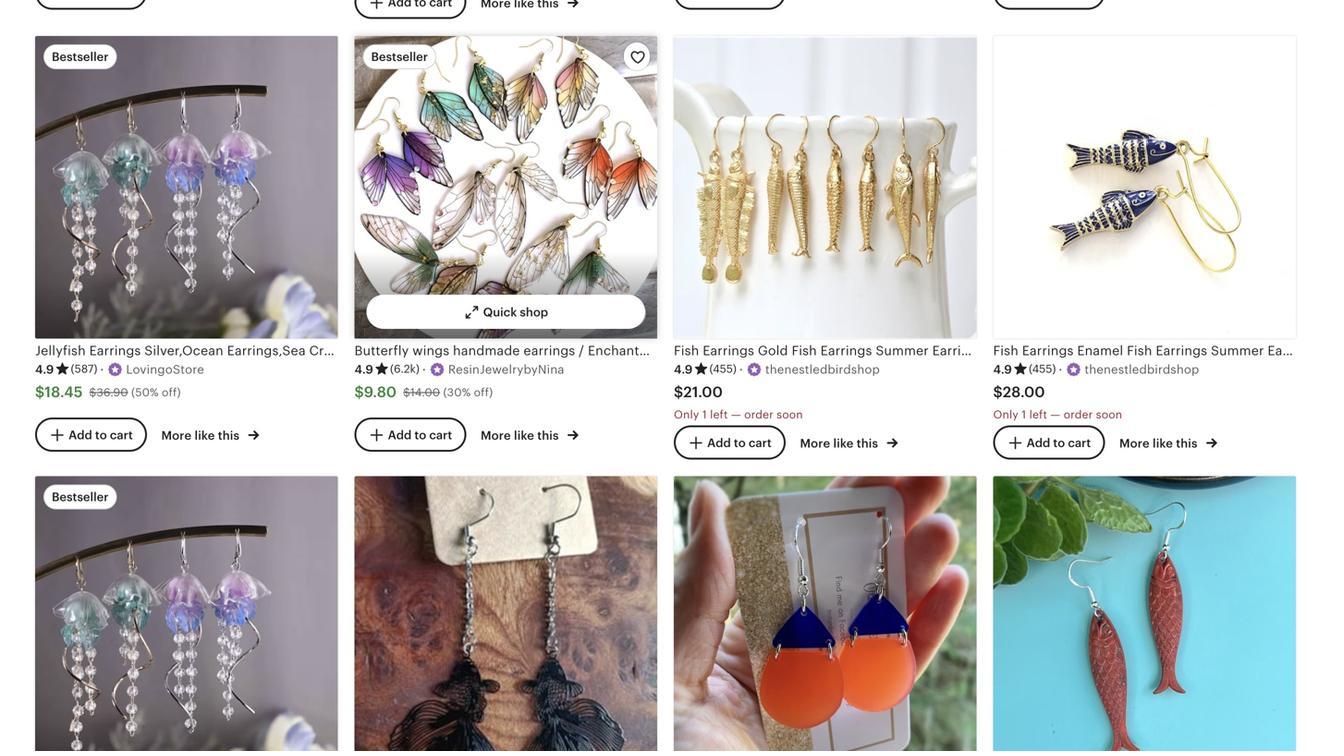 Task type: vqa. For each thing, say whether or not it's contained in the screenshot.
the order inside $ 21.00 Only 1 left — order soon
yes



Task type: locate. For each thing, give the bounding box(es) containing it.
1 horizontal spatial off)
[[474, 387, 493, 399]]

1 horizontal spatial quick shop button
[[367, 295, 645, 329]]

1 1 from the left
[[702, 409, 707, 421]]

only
[[674, 409, 699, 421], [993, 409, 1019, 421]]

2 horizontal spatial shop
[[839, 306, 868, 319]]

add to cart button
[[35, 418, 147, 452], [355, 418, 466, 452], [674, 426, 786, 460], [993, 426, 1105, 460]]

1 — from the left
[[731, 409, 741, 421]]

(587)
[[71, 363, 97, 376]]

1 order from the left
[[744, 409, 774, 421]]

0 horizontal spatial only
[[674, 409, 699, 421]]

— inside the $ 28.00 only 1 left — order soon
[[1051, 409, 1061, 421]]

add to cart down the $ 28.00 only 1 left — order soon
[[1027, 436, 1091, 450]]

2 shop from the left
[[520, 306, 548, 319]]

only for 28.00
[[993, 409, 1019, 421]]

more like this link
[[161, 425, 259, 444], [481, 425, 579, 444], [800, 433, 898, 452], [1120, 433, 1218, 452]]

1 quick shop button from the left
[[130, 295, 243, 329]]

1 inside the $ 28.00 only 1 left — order soon
[[1022, 409, 1027, 421]]

add to cart button for quick shop button corresponding to 9.80
[[355, 418, 466, 452]]

left down 21.00
[[710, 409, 728, 421]]

more like this link for add to cart button associated with quick shop button corresponding to 9.80
[[481, 425, 579, 444]]

1 horizontal spatial order
[[1064, 409, 1093, 421]]

more like this link for add to cart button related to 1st quick shop button from the right
[[800, 433, 898, 452]]

4.9 up 28.00
[[993, 363, 1012, 377]]

· right (587)
[[100, 363, 104, 377]]

(455)
[[710, 363, 737, 376], [1029, 363, 1056, 376]]

0 vertical spatial jellyfish earrings silver,ocean earrings,sea creature earrings,beach earrings,sea animal earrings,cute earrings,ocean lover jewelry image
[[35, 36, 338, 339]]

add to cart button down the $ 21.00 only 1 left — order soon
[[674, 426, 786, 460]]

— inside the $ 21.00 only 1 left — order soon
[[731, 409, 741, 421]]

0 horizontal spatial order
[[744, 409, 774, 421]]

1 shop from the left
[[201, 306, 229, 319]]

only down 28.00
[[993, 409, 1019, 421]]

28.00
[[1003, 384, 1045, 401]]

1 horizontal spatial 1
[[1022, 409, 1027, 421]]

2 off) from the left
[[474, 387, 493, 399]]

1 horizontal spatial soon
[[1096, 409, 1123, 421]]

4.9 for add to cart button related to 1st quick shop button from the right
[[674, 363, 693, 377]]

soon
[[777, 409, 803, 421], [1096, 409, 1123, 421]]

—
[[731, 409, 741, 421], [1051, 409, 1061, 421]]

quick
[[164, 306, 198, 319], [483, 306, 517, 319], [803, 306, 837, 319]]

funky fish earrings image
[[993, 477, 1296, 752]]

2 horizontal spatial quick shop
[[803, 306, 868, 319]]

3 4.9 from the left
[[674, 363, 693, 377]]

off) right (30%
[[474, 387, 493, 399]]

2 quick from the left
[[483, 306, 517, 319]]

1 · from the left
[[100, 363, 104, 377]]

· for 1st quick shop button from the right
[[740, 363, 743, 377]]

order for 28.00
[[1064, 409, 1093, 421]]

$ inside the $ 28.00 only 1 left — order soon
[[993, 384, 1003, 401]]

3 · from the left
[[740, 363, 743, 377]]

add to cart button down $ 18.45 $ 36.90 (50% off)
[[35, 418, 147, 452]]

2 — from the left
[[1051, 409, 1061, 421]]

1 vertical spatial jellyfish earrings silver,ocean earrings,sea creature earrings,beach earrings,sea animal earrings,cute earrings,ocean lover jewelry image
[[35, 477, 338, 752]]

(455) up 21.00
[[710, 363, 737, 376]]

1 inside the $ 21.00 only 1 left — order soon
[[702, 409, 707, 421]]

0 horizontal spatial left
[[710, 409, 728, 421]]

$ 28.00 only 1 left — order soon
[[993, 384, 1123, 421]]

· up the $ 21.00 only 1 left — order soon
[[740, 363, 743, 377]]

cart down the $ 28.00 only 1 left — order soon
[[1068, 436, 1091, 450]]

4.9 up 18.45
[[35, 363, 54, 377]]

4.9 up 21.00
[[674, 363, 693, 377]]

2 soon from the left
[[1096, 409, 1123, 421]]

order inside the $ 21.00 only 1 left — order soon
[[744, 409, 774, 421]]

2 4.9 from the left
[[355, 363, 373, 377]]

2 horizontal spatial quick shop button
[[769, 295, 882, 329]]

2 (455) from the left
[[1029, 363, 1056, 376]]

2 quick shop from the left
[[483, 306, 548, 319]]

4.9 for add to cart button for quick shop button for 18.45
[[35, 363, 54, 377]]

3 quick shop button from the left
[[769, 295, 882, 329]]

1 quick shop from the left
[[164, 306, 229, 319]]

only inside the $ 28.00 only 1 left — order soon
[[993, 409, 1019, 421]]

1 horizontal spatial quick
[[483, 306, 517, 319]]

0 horizontal spatial —
[[731, 409, 741, 421]]

1 only from the left
[[674, 409, 699, 421]]

— for 21.00
[[731, 409, 741, 421]]

$ for 18.45
[[35, 384, 45, 401]]

1 off) from the left
[[162, 387, 181, 399]]

1
[[702, 409, 707, 421], [1022, 409, 1027, 421]]

order inside the $ 28.00 only 1 left — order soon
[[1064, 409, 1093, 421]]

1 for 28.00
[[1022, 409, 1027, 421]]

(455) up 28.00
[[1029, 363, 1056, 376]]

only inside the $ 21.00 only 1 left — order soon
[[674, 409, 699, 421]]

bestseller
[[52, 50, 109, 64], [371, 50, 428, 64], [52, 491, 109, 504]]

0 horizontal spatial soon
[[777, 409, 803, 421]]

4.9 for add to cart button underneath the $ 28.00 only 1 left — order soon
[[993, 363, 1012, 377]]

4.9
[[35, 363, 54, 377], [355, 363, 373, 377], [674, 363, 693, 377], [993, 363, 1012, 377]]

2 quick shop button from the left
[[367, 295, 645, 329]]

add to cart button down $ 9.80 $ 14.00 (30% off)
[[355, 418, 466, 452]]

$ for 21.00
[[674, 384, 684, 401]]

more like this for 1st quick shop button from the right
[[800, 437, 881, 451]]

1 quick from the left
[[164, 306, 198, 319]]

add down 18.45
[[69, 429, 92, 442]]

order for 21.00
[[744, 409, 774, 421]]

· up the $ 28.00 only 1 left — order soon
[[1059, 363, 1063, 377]]

more like this
[[161, 429, 243, 443], [481, 429, 562, 443], [800, 437, 881, 451], [1120, 437, 1201, 451]]

shop
[[201, 306, 229, 319], [520, 306, 548, 319], [839, 306, 868, 319]]

0 horizontal spatial quick
[[164, 306, 198, 319]]

$
[[35, 384, 45, 401], [355, 384, 364, 401], [674, 384, 684, 401], [993, 384, 1003, 401], [89, 387, 96, 399], [403, 387, 410, 399]]

1 (455) from the left
[[710, 363, 737, 376]]

1 horizontal spatial only
[[993, 409, 1019, 421]]

buoy, earrings, acrylic, dangle, unique, fishing, boat, crab, fish, water, alaska, gift, mother, mom, teacher, tristan berkey designs image
[[674, 477, 977, 752]]

cart down 36.90
[[110, 429, 133, 442]]

2 · from the left
[[422, 363, 426, 377]]

0 horizontal spatial quick shop
[[164, 306, 229, 319]]

1 down 28.00
[[1022, 409, 1027, 421]]

japanese fighting fish earrings image
[[355, 477, 657, 752]]

add
[[69, 429, 92, 442], [388, 429, 412, 442], [707, 436, 731, 450], [1027, 436, 1051, 450]]

4.9 up the 9.80
[[355, 363, 373, 377]]

0 horizontal spatial 1
[[702, 409, 707, 421]]

1 down 21.00
[[702, 409, 707, 421]]

2 only from the left
[[993, 409, 1019, 421]]

soon inside the $ 28.00 only 1 left — order soon
[[1096, 409, 1123, 421]]

off) right (50%
[[162, 387, 181, 399]]

this
[[218, 429, 240, 443], [537, 429, 559, 443], [857, 437, 878, 451], [1176, 437, 1198, 451]]

1 horizontal spatial left
[[1030, 409, 1048, 421]]

· right (6.2k)
[[422, 363, 426, 377]]

1 horizontal spatial shop
[[520, 306, 548, 319]]

21.00
[[684, 384, 723, 401]]

add down the $ 28.00 only 1 left — order soon
[[1027, 436, 1051, 450]]

1 4.9 from the left
[[35, 363, 54, 377]]

order
[[744, 409, 774, 421], [1064, 409, 1093, 421]]

$ inside the $ 21.00 only 1 left — order soon
[[674, 384, 684, 401]]

add to cart button down the $ 28.00 only 1 left — order soon
[[993, 426, 1105, 460]]

— for 28.00
[[1051, 409, 1061, 421]]

left inside the $ 21.00 only 1 left — order soon
[[710, 409, 728, 421]]

$ 21.00 only 1 left — order soon
[[674, 384, 803, 421]]

1 horizontal spatial quick shop
[[483, 306, 548, 319]]

1 horizontal spatial (455)
[[1029, 363, 1056, 376]]

left inside the $ 28.00 only 1 left — order soon
[[1030, 409, 1048, 421]]

more
[[161, 429, 192, 443], [481, 429, 511, 443], [800, 437, 830, 451], [1120, 437, 1150, 451]]

to
[[95, 429, 107, 442], [415, 429, 426, 442], [734, 436, 746, 450], [1053, 436, 1065, 450]]

1 soon from the left
[[777, 409, 803, 421]]

off) inside $ 9.80 $ 14.00 (30% off)
[[474, 387, 493, 399]]

1 for 21.00
[[702, 409, 707, 421]]

2 left from the left
[[1030, 409, 1048, 421]]

18.45
[[45, 384, 83, 401]]

only down 21.00
[[674, 409, 699, 421]]

cart
[[110, 429, 133, 442], [429, 429, 452, 442], [749, 436, 772, 450], [1068, 436, 1091, 450]]

left down 28.00
[[1030, 409, 1048, 421]]

2 horizontal spatial quick
[[803, 306, 837, 319]]

more down the $ 28.00 only 1 left — order soon
[[1120, 437, 1150, 451]]

quick for 9.80
[[483, 306, 517, 319]]

quick shop button
[[130, 295, 243, 329], [367, 295, 645, 329], [769, 295, 882, 329]]

like
[[195, 429, 215, 443], [514, 429, 534, 443], [833, 437, 854, 451], [1153, 437, 1173, 451]]

1 horizontal spatial —
[[1051, 409, 1061, 421]]

0 horizontal spatial off)
[[162, 387, 181, 399]]

soon inside the $ 21.00 only 1 left — order soon
[[777, 409, 803, 421]]

2 order from the left
[[1064, 409, 1093, 421]]

0 horizontal spatial shop
[[201, 306, 229, 319]]

2 1 from the left
[[1022, 409, 1027, 421]]

quick shop
[[164, 306, 229, 319], [483, 306, 548, 319], [803, 306, 868, 319]]

(455) for 21.00
[[710, 363, 737, 376]]

0 horizontal spatial (455)
[[710, 363, 737, 376]]

1 left from the left
[[710, 409, 728, 421]]

soon for 28.00
[[1096, 409, 1123, 421]]

·
[[100, 363, 104, 377], [422, 363, 426, 377], [740, 363, 743, 377], [1059, 363, 1063, 377]]

4 4.9 from the left
[[993, 363, 1012, 377]]

more like this for quick shop button for 18.45
[[161, 429, 243, 443]]

more like this link for add to cart button underneath the $ 28.00 only 1 left — order soon
[[1120, 433, 1218, 452]]

0 horizontal spatial quick shop button
[[130, 295, 243, 329]]

off) inside $ 18.45 $ 36.90 (50% off)
[[162, 387, 181, 399]]

jellyfish earrings silver,ocean earrings,sea creature earrings,beach earrings,sea animal earrings,cute earrings,ocean lover jewelry image
[[35, 36, 338, 339], [35, 477, 338, 752]]

$ 18.45 $ 36.90 (50% off)
[[35, 384, 181, 401]]

$ inside $ 9.80 $ 14.00 (30% off)
[[403, 387, 410, 399]]

more down $ 18.45 $ 36.90 (50% off)
[[161, 429, 192, 443]]

quick shop for 18.45
[[164, 306, 229, 319]]

1 jellyfish earrings silver,ocean earrings,sea creature earrings,beach earrings,sea animal earrings,cute earrings,ocean lover jewelry image from the top
[[35, 36, 338, 339]]

off)
[[162, 387, 181, 399], [474, 387, 493, 399]]

cart down the $ 21.00 only 1 left — order soon
[[749, 436, 772, 450]]

left
[[710, 409, 728, 421], [1030, 409, 1048, 421]]

add to cart
[[69, 429, 133, 442], [388, 429, 452, 442], [707, 436, 772, 450], [1027, 436, 1091, 450]]



Task type: describe. For each thing, give the bounding box(es) containing it.
to down $ 18.45 $ 36.90 (50% off)
[[95, 429, 107, 442]]

(455) for 28.00
[[1029, 363, 1056, 376]]

left for 28.00
[[1030, 409, 1048, 421]]

quick for 18.45
[[164, 306, 198, 319]]

$ for 28.00
[[993, 384, 1003, 401]]

14.00
[[410, 387, 440, 399]]

fish earrings gold fish earrings summer earrings fishing earrings beach earrings brass fish charms gone fishing earrings fish jewelry image
[[674, 36, 977, 339]]

shop for 18.45
[[201, 306, 229, 319]]

more like this link for add to cart button for quick shop button for 18.45
[[161, 425, 259, 444]]

add to cart down the $ 21.00 only 1 left — order soon
[[707, 436, 772, 450]]

add to cart button for 1st quick shop button from the right
[[674, 426, 786, 460]]

9.80
[[364, 384, 397, 401]]

bestseller link
[[35, 477, 338, 752]]

· for quick shop button corresponding to 9.80
[[422, 363, 426, 377]]

add to cart down 14.00
[[388, 429, 452, 442]]

3 quick from the left
[[803, 306, 837, 319]]

(30%
[[443, 387, 471, 399]]

fish earrings enamel fish earrings summer earrings beach earrings vacation earrings gone fishing earrings fish charm hoops fish dangles image
[[993, 36, 1296, 339]]

off) for 9.80
[[474, 387, 493, 399]]

(50%
[[131, 387, 159, 399]]

add to cart down $ 18.45 $ 36.90 (50% off)
[[69, 429, 133, 442]]

add down the $ 21.00 only 1 left — order soon
[[707, 436, 731, 450]]

$ 9.80 $ 14.00 (30% off)
[[355, 384, 493, 401]]

4 · from the left
[[1059, 363, 1063, 377]]

quick shop for 9.80
[[483, 306, 548, 319]]

bestseller for 1st jellyfish earrings silver,ocean earrings,sea creature earrings,beach earrings,sea animal earrings,cute earrings,ocean lover jewelry image
[[52, 50, 109, 64]]

quick shop button for 18.45
[[130, 295, 243, 329]]

(6.2k)
[[390, 363, 420, 376]]

4.9 for add to cart button associated with quick shop button corresponding to 9.80
[[355, 363, 373, 377]]

3 quick shop from the left
[[803, 306, 868, 319]]

$ for 9.80
[[355, 384, 364, 401]]

more down $ 9.80 $ 14.00 (30% off)
[[481, 429, 511, 443]]

$ inside $ 18.45 $ 36.90 (50% off)
[[89, 387, 96, 399]]

2 jellyfish earrings silver,ocean earrings,sea creature earrings,beach earrings,sea animal earrings,cute earrings,ocean lover jewelry image from the top
[[35, 477, 338, 752]]

shop for 9.80
[[520, 306, 548, 319]]

· for quick shop button for 18.45
[[100, 363, 104, 377]]

butterfly wings handmade earrings / enchanted fairy wing earrings/ fairy wing jewelry/ butterfly earrings/christmas gift/larp/cosplay image
[[355, 36, 657, 339]]

add to cart button for quick shop button for 18.45
[[35, 418, 147, 452]]

bestseller for second jellyfish earrings silver,ocean earrings,sea creature earrings,beach earrings,sea animal earrings,cute earrings,ocean lover jewelry image
[[52, 491, 109, 504]]

36.90
[[96, 387, 128, 399]]

more down the $ 21.00 only 1 left — order soon
[[800, 437, 830, 451]]

cart down 14.00
[[429, 429, 452, 442]]

soon for 21.00
[[777, 409, 803, 421]]

3 shop from the left
[[839, 306, 868, 319]]

to down the $ 21.00 only 1 left — order soon
[[734, 436, 746, 450]]

left for 21.00
[[710, 409, 728, 421]]

to down 14.00
[[415, 429, 426, 442]]

quick shop button for 9.80
[[367, 295, 645, 329]]

off) for 18.45
[[162, 387, 181, 399]]

more like this for quick shop button corresponding to 9.80
[[481, 429, 562, 443]]

to down the $ 28.00 only 1 left — order soon
[[1053, 436, 1065, 450]]

only for 21.00
[[674, 409, 699, 421]]

add down the 9.80
[[388, 429, 412, 442]]



